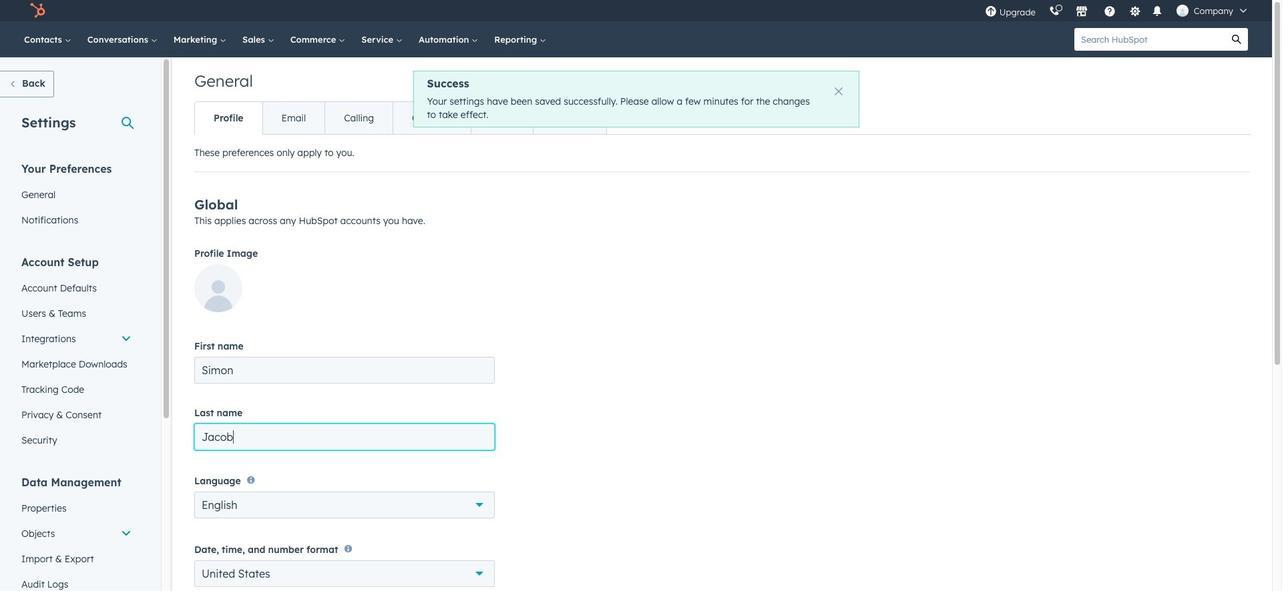 Task type: locate. For each thing, give the bounding box(es) containing it.
None text field
[[194, 357, 495, 384]]

data management element
[[13, 476, 140, 592]]

Search HubSpot search field
[[1075, 28, 1226, 51]]

navigation
[[194, 102, 607, 135]]

marketplaces image
[[1076, 6, 1088, 18]]

close image
[[835, 88, 843, 96]]

menu
[[979, 0, 1257, 21]]

your preferences element
[[13, 162, 140, 233]]

alert
[[413, 71, 860, 128]]

account setup element
[[13, 255, 140, 454]]

None text field
[[194, 424, 495, 451]]



Task type: vqa. For each thing, say whether or not it's contained in the screenshot.
1st Link opens in a new window "image" from the bottom of the page
no



Task type: describe. For each thing, give the bounding box(es) containing it.
jacob simon image
[[1177, 5, 1189, 17]]



